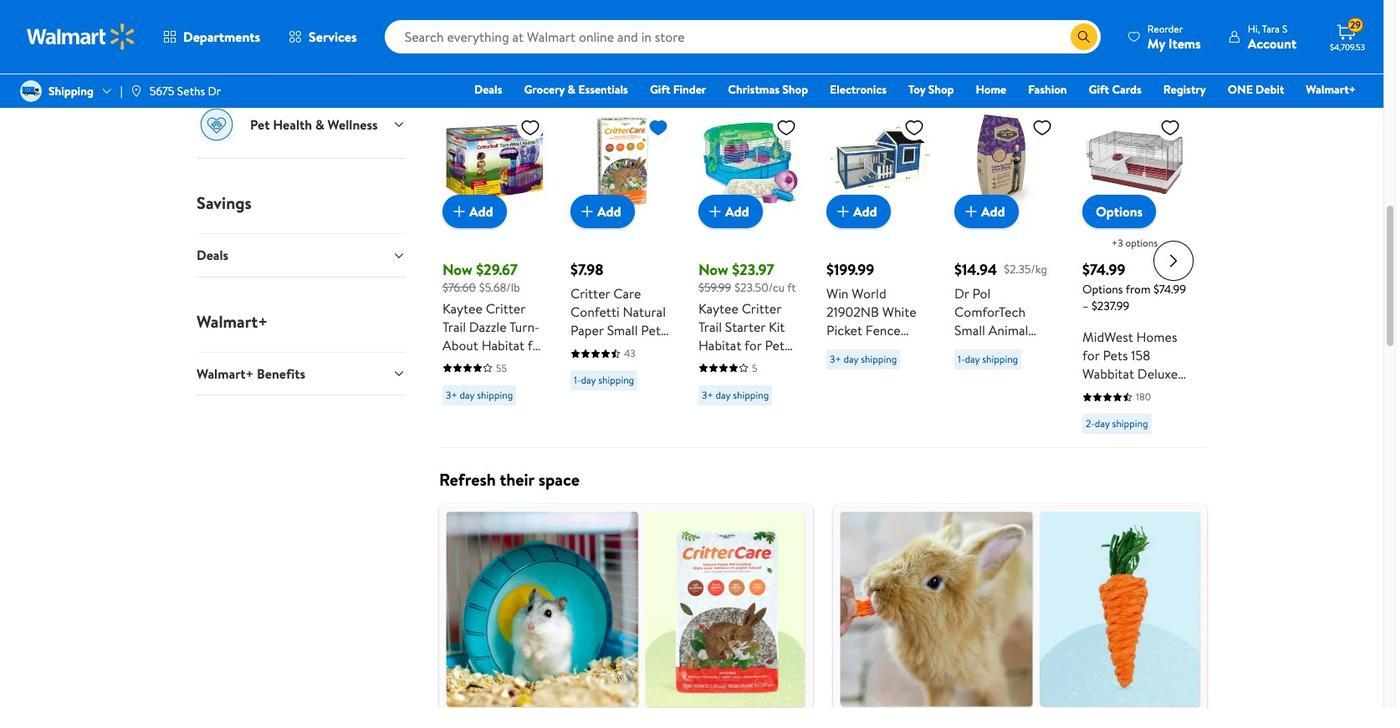 Task type: locate. For each thing, give the bounding box(es) containing it.
1 horizontal spatial hamsters
[[746, 355, 802, 373]]

walmart image
[[27, 23, 136, 50]]

1 horizontal spatial best seller
[[962, 86, 1007, 101]]

3 add to cart image from the left
[[706, 202, 726, 222]]

1 horizontal spatial habitat
[[699, 336, 742, 355]]

2 trail from the left
[[699, 318, 722, 336]]

3 best seller from the left
[[1090, 86, 1135, 101]]

0 horizontal spatial x
[[1093, 420, 1099, 439]]

3+ day shipping down mice,
[[446, 388, 513, 402]]

for up 5
[[745, 336, 762, 355]]

3+ left mice
[[702, 388, 714, 402]]

seller
[[599, 86, 623, 101], [983, 86, 1007, 101], [1111, 86, 1135, 101]]

1 horizontal spatial dr
[[955, 285, 970, 303]]

seller for $7.98
[[599, 86, 623, 101]]

&
[[568, 81, 576, 98], [315, 116, 325, 134]]

add for $23.97
[[726, 202, 750, 221]]

space
[[539, 469, 580, 491]]

1 horizontal spatial for
[[745, 336, 762, 355]]

2 horizontal spatial shop
[[1168, 50, 1194, 67]]

3 seller from the left
[[1111, 86, 1135, 101]]

$7.98
[[571, 260, 604, 280]]

for inside the midwest homes for pets 158 wabbitat deluxe rabbit home, rabbit cage, 39.5 l x 23.75 w x 19.75 h inch, maroon/white
[[1083, 347, 1100, 365]]

1 add to cart image from the left
[[449, 202, 470, 222]]

1 best seller from the left
[[578, 86, 623, 101]]

product group containing now $23.97
[[699, 77, 803, 441]]

now left $23.97
[[699, 260, 729, 280]]

2 product group from the left
[[571, 77, 675, 441]]

0 horizontal spatial dr
[[208, 83, 221, 100]]

3+ down 'picket' in the top right of the page
[[830, 352, 842, 367]]

hamsters down about
[[443, 373, 498, 391]]

3 add from the left
[[726, 202, 750, 221]]

shop left 'all'
[[1168, 50, 1194, 67]]

deals down creature
[[475, 81, 503, 98]]

rabbit up 2-
[[1083, 383, 1121, 402]]

$59.99
[[699, 280, 732, 296]]

departments
[[183, 28, 260, 46]]

best seller down search icon
[[1090, 86, 1135, 101]]

or inside the now $23.97 $59.99 $23.50/cu ft kaytee critter trail starter kit habitat for pet gerbils, hamsters or mice
[[699, 373, 711, 391]]

$23.97
[[732, 260, 775, 280]]

$237.99
[[1092, 298, 1130, 315]]

day left -
[[965, 352, 980, 367]]

0 horizontal spatial kaytee
[[443, 299, 483, 318]]

dr inside $14.94 $2.35/kg dr pol comfortech small animal bedding -14lb bag 1-day shipping
[[955, 285, 970, 303]]

walmart+ left benefits
[[197, 365, 254, 383]]

$74.99 options from $74.99 – $237.99
[[1083, 260, 1187, 315]]

best seller right grocery
[[578, 86, 623, 101]]

1 horizontal spatial deal
[[706, 86, 725, 101]]

deals inside deals dropdown button
[[197, 246, 229, 265]]

3+ day shipping down 'picket' in the top right of the page
[[830, 352, 897, 367]]

about
[[443, 336, 479, 355]]

1 kaytee from the left
[[443, 299, 483, 318]]

fashion link
[[1021, 80, 1075, 99]]

4 add button from the left
[[827, 195, 891, 229]]

1 horizontal spatial $74.99
[[1154, 281, 1187, 298]]

critter down $23.50/cu
[[742, 299, 782, 318]]

3 best from the left
[[1090, 86, 1109, 101]]

list
[[429, 505, 1218, 709]]

gift left finder
[[650, 81, 671, 98]]

0 horizontal spatial best
[[578, 86, 597, 101]]

critter down $5.68/lb
[[486, 299, 526, 318]]

add up $7.98
[[598, 202, 622, 221]]

0 horizontal spatial for
[[528, 336, 545, 355]]

home
[[976, 81, 1007, 98]]

rabbit down 21902nb
[[827, 340, 865, 358]]

remove from favorites list, critter care confetti natural paper small pet bedding, 10 l image
[[649, 117, 669, 138]]

critter
[[571, 285, 610, 303], [486, 299, 526, 318], [742, 299, 782, 318]]

3+ day shipping
[[830, 352, 897, 367], [446, 388, 513, 402], [702, 388, 769, 402]]

habitat for $29.67
[[482, 336, 525, 355]]

small inside $7.98 critter care confetti natural paper small pet bedding, 10 l
[[607, 321, 638, 340]]

x
[[1093, 420, 1099, 439], [1151, 420, 1158, 439]]

services
[[309, 28, 357, 46]]

1 now from the left
[[443, 260, 473, 280]]

5 add from the left
[[982, 202, 1006, 221]]

kaytee down $59.99
[[699, 299, 739, 318]]

grocery & essentials link
[[517, 80, 636, 99]]

critter down $7.98
[[571, 285, 610, 303]]

mice
[[714, 373, 743, 391]]

for right "dazzle"
[[528, 336, 545, 355]]

0 horizontal spatial now
[[443, 260, 473, 280]]

add to favorites list, dr pol comfortech small animal bedding -14lb bag image
[[1033, 117, 1053, 138]]

best
[[578, 86, 597, 101], [962, 86, 981, 101], [1090, 86, 1109, 101]]

bedding,
[[571, 340, 622, 358]]

for for $23.97
[[745, 336, 762, 355]]

rabbit
[[827, 340, 865, 358], [1083, 383, 1121, 402], [1083, 402, 1121, 420]]

fashion
[[1029, 81, 1068, 98]]

add up $199.99
[[854, 202, 878, 221]]

$74.99 down +3
[[1083, 260, 1126, 280]]

deals button
[[197, 234, 406, 277]]

l left 23.75
[[1083, 420, 1090, 439]]

now inside now $29.67 $76.60 $5.68/lb kaytee critter trail dazzle turn- about habitat for pet mice, hamsters or gerbils
[[443, 260, 473, 280]]

1 horizontal spatial critter
[[571, 285, 610, 303]]

 image
[[20, 80, 42, 102]]

hamsters down kit
[[746, 355, 802, 373]]

pet health & wellness button
[[197, 91, 406, 158]]

add button for critter
[[571, 195, 635, 229]]

0 horizontal spatial trail
[[443, 318, 466, 336]]

deal for now $23.97
[[706, 86, 725, 101]]

0 horizontal spatial shop
[[783, 81, 809, 98]]

registry link
[[1156, 80, 1214, 99]]

21902nb
[[827, 303, 880, 321]]

1 habitat from the left
[[482, 336, 525, 355]]

2 kaytee from the left
[[699, 299, 739, 318]]

gift
[[650, 81, 671, 98], [1089, 81, 1110, 98]]

1 horizontal spatial or
[[699, 373, 711, 391]]

deals
[[475, 81, 503, 98], [197, 246, 229, 265]]

dr left pol
[[955, 285, 970, 303]]

3+ day shipping for now $29.67
[[446, 388, 513, 402]]

or
[[501, 373, 514, 391], [699, 373, 711, 391]]

from
[[1126, 281, 1151, 298]]

1 horizontal spatial x
[[1151, 420, 1158, 439]]

0 vertical spatial deals
[[475, 81, 503, 98]]

1- left -
[[958, 352, 965, 367]]

wabbitat
[[1083, 365, 1135, 383]]

deal left 'christmas' at top right
[[706, 86, 725, 101]]

hamsters inside the now $23.97 $59.99 $23.50/cu ft kaytee critter trail starter kit habitat for pet gerbils, hamsters or mice
[[746, 355, 802, 373]]

kaytee critter trail dazzle turn-about habitat for pet mice, hamsters or gerbils image
[[443, 111, 547, 215]]

add button for $29.67
[[443, 195, 507, 229]]

1 horizontal spatial trail
[[699, 318, 722, 336]]

gift cards
[[1089, 81, 1142, 98]]

add up $14.94
[[982, 202, 1006, 221]]

now for now $29.67
[[443, 260, 473, 280]]

hamsters
[[746, 355, 802, 373], [443, 373, 498, 391]]

0 horizontal spatial critter
[[486, 299, 526, 318]]

options left from
[[1083, 281, 1124, 298]]

shipping
[[861, 352, 897, 367], [983, 352, 1019, 367], [599, 373, 635, 388], [477, 388, 513, 402], [733, 388, 769, 402], [1113, 417, 1149, 431]]

1 small from the left
[[607, 321, 638, 340]]

critter inside $7.98 critter care confetti natural paper small pet bedding, 10 l
[[571, 285, 610, 303]]

best for $7.98
[[578, 86, 597, 101]]

0 vertical spatial 1-
[[958, 352, 965, 367]]

add to cart image up $59.99
[[706, 202, 726, 222]]

win
[[827, 285, 849, 303]]

pet health & wellness
[[250, 116, 378, 134]]

1 horizontal spatial deals
[[475, 81, 503, 98]]

1 horizontal spatial shop
[[929, 81, 955, 98]]

for
[[528, 336, 545, 355], [745, 336, 762, 355], [1083, 347, 1100, 365]]

+3
[[1112, 236, 1124, 250]]

 image
[[129, 85, 143, 98]]

gift for gift cards
[[1089, 81, 1110, 98]]

1 horizontal spatial 3+
[[702, 388, 714, 402]]

1 horizontal spatial now
[[699, 260, 729, 280]]

best seller for $7.98
[[578, 86, 623, 101]]

critter inside now $29.67 $76.60 $5.68/lb kaytee critter trail dazzle turn- about habitat for pet mice, hamsters or gerbils
[[486, 299, 526, 318]]

home,
[[1124, 383, 1163, 402]]

1- inside $14.94 $2.35/kg dr pol comfortech small animal bedding -14lb bag 1-day shipping
[[958, 352, 965, 367]]

trail inside now $29.67 $76.60 $5.68/lb kaytee critter trail dazzle turn- about habitat for pet mice, hamsters or gerbils
[[443, 318, 466, 336]]

x right w
[[1151, 420, 1158, 439]]

0 vertical spatial l
[[640, 340, 647, 358]]

product group
[[443, 77, 547, 441], [571, 77, 675, 441], [699, 77, 803, 441], [827, 77, 932, 441], [955, 77, 1060, 441], [1083, 77, 1188, 475]]

0 horizontal spatial or
[[501, 373, 514, 391]]

2 vertical spatial walmart+
[[197, 365, 254, 383]]

trail left starter in the top of the page
[[699, 318, 722, 336]]

l inside $7.98 critter care confetti natural paper small pet bedding, 10 l
[[640, 340, 647, 358]]

1 add from the left
[[470, 202, 493, 221]]

walmart+ inside 'dropdown button'
[[197, 365, 254, 383]]

habitat up the 55
[[482, 336, 525, 355]]

1 vertical spatial 1-
[[574, 373, 581, 388]]

comfortech
[[955, 303, 1026, 321]]

now
[[443, 260, 473, 280], [699, 260, 729, 280]]

0 horizontal spatial 3+ day shipping
[[446, 388, 513, 402]]

0 horizontal spatial best seller
[[578, 86, 623, 101]]

3 product group from the left
[[699, 77, 803, 441]]

now inside the now $23.97 $59.99 $23.50/cu ft kaytee critter trail starter kit habitat for pet gerbils, hamsters or mice
[[699, 260, 729, 280]]

best for $74.99
[[1090, 86, 1109, 101]]

pet left "health"
[[250, 116, 270, 134]]

or left mice
[[699, 373, 711, 391]]

1 best from the left
[[578, 86, 597, 101]]

dr right seths
[[208, 83, 221, 100]]

3+ for now $29.67
[[446, 388, 458, 402]]

habitat inside now $29.67 $76.60 $5.68/lb kaytee critter trail dazzle turn- about habitat for pet mice, hamsters or gerbils
[[482, 336, 525, 355]]

departments button
[[149, 17, 275, 57]]

add to favorites list, kaytee critter trail dazzle turn-about habitat for pet mice, hamsters or gerbils image
[[521, 117, 541, 138]]

walmart+ down $4,709.53
[[1307, 81, 1357, 98]]

& right grocery
[[568, 81, 576, 98]]

walmart+ up walmart+ benefits
[[197, 310, 268, 333]]

one debit link
[[1221, 80, 1293, 99]]

1 vertical spatial dr
[[955, 285, 970, 303]]

gift for gift finder
[[650, 81, 671, 98]]

add button up $7.98
[[571, 195, 635, 229]]

3+ for now $23.97
[[702, 388, 714, 402]]

rabbit up 19.75 at the right bottom of the page
[[1083, 402, 1121, 420]]

0 vertical spatial &
[[568, 81, 576, 98]]

deal down creature
[[449, 86, 469, 101]]

cage,
[[1124, 402, 1157, 420]]

pet left mice,
[[443, 355, 463, 373]]

deals down savings
[[197, 246, 229, 265]]

4 add to cart image from the left
[[834, 202, 854, 222]]

small up the 43
[[607, 321, 638, 340]]

1 horizontal spatial best
[[962, 86, 981, 101]]

add button up $199.99
[[827, 195, 891, 229]]

trail
[[443, 318, 466, 336], [699, 318, 722, 336]]

1 gift from the left
[[650, 81, 671, 98]]

day
[[844, 352, 859, 367], [965, 352, 980, 367], [581, 373, 596, 388], [460, 388, 475, 402], [716, 388, 731, 402], [1095, 417, 1110, 431]]

0 horizontal spatial seller
[[599, 86, 623, 101]]

for inside now $29.67 $76.60 $5.68/lb kaytee critter trail dazzle turn- about habitat for pet mice, hamsters or gerbils
[[528, 336, 545, 355]]

0 horizontal spatial l
[[640, 340, 647, 358]]

habitat inside the now $23.97 $59.99 $23.50/cu ft kaytee critter trail starter kit habitat for pet gerbils, hamsters or mice
[[699, 336, 742, 355]]

14lb
[[1011, 340, 1034, 358]]

1 horizontal spatial l
[[1083, 420, 1090, 439]]

rabbit for midwest
[[1083, 383, 1121, 402]]

add button for $23.97
[[699, 195, 763, 229]]

2 list item from the left
[[824, 505, 1218, 709]]

or right mice,
[[501, 373, 514, 391]]

add to cart image up $199.99
[[834, 202, 854, 222]]

add button up $23.97
[[699, 195, 763, 229]]

1 trail from the left
[[443, 318, 466, 336]]

seller for $74.99
[[1111, 86, 1135, 101]]

add to cart image for $29.67
[[449, 202, 470, 222]]

0 vertical spatial dr
[[208, 83, 221, 100]]

0 horizontal spatial small
[[607, 321, 638, 340]]

habitat
[[482, 336, 525, 355], [699, 336, 742, 355]]

1 horizontal spatial seller
[[983, 86, 1007, 101]]

rabbit for $199.99
[[827, 340, 865, 358]]

list item
[[429, 505, 824, 709], [824, 505, 1218, 709]]

0 horizontal spatial 3+
[[446, 388, 458, 402]]

4 add from the left
[[854, 202, 878, 221]]

2 small from the left
[[955, 321, 986, 340]]

add to cart image
[[449, 202, 470, 222], [578, 202, 598, 222], [706, 202, 726, 222], [834, 202, 854, 222], [962, 202, 982, 222]]

creature comforts
[[439, 45, 578, 68]]

1 horizontal spatial &
[[568, 81, 576, 98]]

0 horizontal spatial deal
[[449, 86, 469, 101]]

christmas
[[728, 81, 780, 98]]

2 now from the left
[[699, 260, 729, 280]]

l
[[640, 340, 647, 358], [1083, 420, 1090, 439]]

hamsters inside now $29.67 $76.60 $5.68/lb kaytee critter trail dazzle turn- about habitat for pet mice, hamsters or gerbils
[[443, 373, 498, 391]]

5675
[[150, 83, 174, 100]]

for left pets
[[1083, 347, 1100, 365]]

6 product group from the left
[[1083, 77, 1188, 475]]

2 add to cart image from the left
[[578, 202, 598, 222]]

2 add button from the left
[[571, 195, 635, 229]]

now left $29.67
[[443, 260, 473, 280]]

1 vertical spatial $74.99
[[1154, 281, 1187, 298]]

best seller right toy shop
[[962, 86, 1007, 101]]

2 best seller from the left
[[962, 86, 1007, 101]]

2-day shipping
[[1086, 417, 1149, 431]]

add button up $29.67
[[443, 195, 507, 229]]

0 horizontal spatial deals
[[197, 246, 229, 265]]

add up $29.67
[[470, 202, 493, 221]]

habitat up mice
[[699, 336, 742, 355]]

$76.60
[[443, 280, 476, 296]]

0 horizontal spatial &
[[315, 116, 325, 134]]

2 habitat from the left
[[699, 336, 742, 355]]

2 horizontal spatial best seller
[[1090, 86, 1135, 101]]

1 vertical spatial options
[[1083, 281, 1124, 298]]

pet inside the now $23.97 $59.99 $23.50/cu ft kaytee critter trail starter kit habitat for pet gerbils, hamsters or mice
[[765, 336, 785, 355]]

5 product group from the left
[[955, 77, 1060, 441]]

3+ down about
[[446, 388, 458, 402]]

1 or from the left
[[501, 373, 514, 391]]

2 horizontal spatial seller
[[1111, 86, 1135, 101]]

best left cards
[[1090, 86, 1109, 101]]

add button up $14.94
[[955, 195, 1019, 229]]

kaytee down $76.60 on the left of the page
[[443, 299, 483, 318]]

2 horizontal spatial 3+ day shipping
[[830, 352, 897, 367]]

0 vertical spatial $74.99
[[1083, 260, 1126, 280]]

0 horizontal spatial habitat
[[482, 336, 525, 355]]

1 add button from the left
[[443, 195, 507, 229]]

for inside the now $23.97 $59.99 $23.50/cu ft kaytee critter trail starter kit habitat for pet gerbils, hamsters or mice
[[745, 336, 762, 355]]

seths
[[177, 83, 205, 100]]

1 horizontal spatial gift
[[1089, 81, 1110, 98]]

0 horizontal spatial hamsters
[[443, 373, 498, 391]]

trail left "dazzle"
[[443, 318, 466, 336]]

1 horizontal spatial small
[[955, 321, 986, 340]]

0 horizontal spatial gift
[[650, 81, 671, 98]]

2 or from the left
[[699, 373, 711, 391]]

toy
[[909, 81, 926, 98]]

l right 10
[[640, 340, 647, 358]]

2 horizontal spatial critter
[[742, 299, 782, 318]]

1 product group from the left
[[443, 77, 547, 441]]

shop all
[[1168, 50, 1208, 67]]

1 vertical spatial deals
[[197, 246, 229, 265]]

deal for now $29.67
[[449, 86, 469, 101]]

dr for $14.94
[[955, 285, 970, 303]]

1 horizontal spatial 3+ day shipping
[[702, 388, 769, 402]]

1 horizontal spatial kaytee
[[699, 299, 739, 318]]

1 horizontal spatial 1-
[[958, 352, 965, 367]]

$23.50/cu
[[735, 280, 785, 296]]

add to cart image for $23.97
[[706, 202, 726, 222]]

2 x from the left
[[1151, 420, 1158, 439]]

2 horizontal spatial best
[[1090, 86, 1109, 101]]

day down "gerbils,"
[[716, 388, 731, 402]]

world
[[852, 285, 887, 303]]

1 seller from the left
[[599, 86, 623, 101]]

options inside $74.99 options from $74.99 – $237.99
[[1083, 281, 1124, 298]]

product group containing $7.98
[[571, 77, 675, 441]]

5 add to cart image from the left
[[962, 202, 982, 222]]

1 vertical spatial &
[[315, 116, 325, 134]]

4 product group from the left
[[827, 77, 932, 441]]

gift left cards
[[1089, 81, 1110, 98]]

comforts
[[508, 45, 578, 68]]

1 vertical spatial l
[[1083, 420, 1090, 439]]

small left animal
[[955, 321, 986, 340]]

midwest homes for pets 158 wabbitat deluxe rabbit home, rabbit cage, 39.5 l x 23.75 w x 19.75 h inch, maroon/white
[[1083, 328, 1184, 475]]

starter
[[726, 318, 766, 336]]

one debit
[[1228, 81, 1285, 98]]

add to favorites list, midwest homes for pets 158 wabbitat deluxe rabbit home, rabbit cage, 39.5 l x 23.75 w x 19.75 h inch, maroon/white image
[[1161, 117, 1181, 138]]

x left 23.75
[[1093, 420, 1099, 439]]

add to cart image up $7.98
[[578, 202, 598, 222]]

3+ day shipping down 5
[[702, 388, 769, 402]]

3 add button from the left
[[699, 195, 763, 229]]

options up +3
[[1096, 203, 1143, 221]]

best right toy shop
[[962, 86, 981, 101]]

1 vertical spatial walmart+
[[197, 310, 268, 333]]

43
[[624, 347, 636, 361]]

add to cart image up $76.60 on the left of the page
[[449, 202, 470, 222]]

pet right "gerbils,"
[[765, 336, 785, 355]]

shop up add to favorites list, kaytee critter trail starter kit habitat for pet gerbils, hamsters or mice image
[[783, 81, 809, 98]]

2 add from the left
[[598, 202, 622, 221]]

or inside now $29.67 $76.60 $5.68/lb kaytee critter trail dazzle turn- about habitat for pet mice, hamsters or gerbils
[[501, 373, 514, 391]]

hi,
[[1249, 21, 1261, 36]]

best right grocery
[[578, 86, 597, 101]]

1-day shipping
[[574, 373, 635, 388]]

2 horizontal spatial for
[[1083, 347, 1100, 365]]

bag
[[1037, 340, 1059, 358]]

pet right 10
[[641, 321, 661, 340]]

2 seller from the left
[[983, 86, 1007, 101]]

animal
[[989, 321, 1029, 340]]

2 horizontal spatial 3+
[[830, 352, 842, 367]]

2 gift from the left
[[1089, 81, 1110, 98]]

shop right toy
[[929, 81, 955, 98]]

add up $23.97
[[726, 202, 750, 221]]

day down mice,
[[460, 388, 475, 402]]

gerbils
[[443, 391, 484, 410]]

2 deal from the left
[[706, 86, 725, 101]]

kaytee inside now $29.67 $76.60 $5.68/lb kaytee critter trail dazzle turn- about habitat for pet mice, hamsters or gerbils
[[443, 299, 483, 318]]

1 deal from the left
[[449, 86, 469, 101]]

$74.99 down next slide for product carousel list image
[[1154, 281, 1187, 298]]

2 best from the left
[[962, 86, 981, 101]]

1- down bedding, on the left
[[574, 373, 581, 388]]

add to cart image up $14.94
[[962, 202, 982, 222]]

pet
[[250, 116, 270, 134], [641, 321, 661, 340], [765, 336, 785, 355], [443, 355, 463, 373]]

& right "health"
[[315, 116, 325, 134]]

rabbit inside $199.99 win world 21902nb white picket fence rabbit hutch, blue
[[827, 340, 865, 358]]

0 vertical spatial walmart+
[[1307, 81, 1357, 98]]



Task type: describe. For each thing, give the bounding box(es) containing it.
electronics
[[830, 81, 887, 98]]

mice,
[[466, 355, 497, 373]]

items
[[1169, 34, 1202, 52]]

$7.98 critter care confetti natural paper small pet bedding, 10 l
[[571, 260, 666, 358]]

their
[[500, 469, 535, 491]]

pet inside $7.98 critter care confetti natural paper small pet bedding, 10 l
[[641, 321, 661, 340]]

options link
[[1083, 195, 1157, 229]]

$2.35/kg
[[1005, 261, 1048, 278]]

5
[[752, 361, 758, 375]]

toy shop link
[[901, 80, 962, 99]]

natural
[[623, 303, 666, 321]]

shop all link
[[1168, 50, 1208, 67]]

$199.99 win world 21902nb white picket fence rabbit hutch, blue
[[827, 260, 917, 377]]

picket
[[827, 321, 863, 340]]

next slide for product carousel list image
[[1154, 241, 1194, 281]]

or for now $23.97
[[699, 373, 711, 391]]

kit
[[769, 318, 785, 336]]

electronics link
[[823, 80, 895, 99]]

inch,
[[1127, 439, 1155, 457]]

ft
[[788, 280, 797, 296]]

walmart+ benefits button
[[197, 352, 406, 395]]

day up 19.75 at the right bottom of the page
[[1095, 417, 1110, 431]]

0 horizontal spatial $74.99
[[1083, 260, 1126, 280]]

day down bedding, on the left
[[581, 373, 596, 388]]

small inside $14.94 $2.35/kg dr pol comfortech small animal bedding -14lb bag 1-day shipping
[[955, 321, 986, 340]]

$199.99
[[827, 260, 875, 280]]

trail inside the now $23.97 $59.99 $23.50/cu ft kaytee critter trail starter kit habitat for pet gerbils, hamsters or mice
[[699, 318, 722, 336]]

grocery & essentials
[[524, 81, 628, 98]]

$14.94
[[955, 260, 998, 280]]

0 horizontal spatial 1-
[[574, 373, 581, 388]]

for for $29.67
[[528, 336, 545, 355]]

critter care confetti natural paper small pet bedding, 10 l image
[[571, 111, 675, 215]]

180
[[1137, 390, 1152, 404]]

10
[[625, 340, 637, 358]]

paper
[[571, 321, 604, 340]]

essentials
[[579, 81, 628, 98]]

reorder my items
[[1148, 21, 1202, 52]]

shipping
[[49, 83, 94, 100]]

search icon image
[[1078, 30, 1091, 44]]

s
[[1283, 21, 1288, 36]]

dr pol comfortech small animal bedding -14lb bag image
[[955, 111, 1060, 215]]

grocery
[[524, 81, 565, 98]]

1 x from the left
[[1093, 420, 1099, 439]]

now $23.97 $59.99 $23.50/cu ft kaytee critter trail starter kit habitat for pet gerbils, hamsters or mice
[[699, 260, 802, 391]]

gerbils,
[[699, 355, 743, 373]]

all
[[1197, 50, 1208, 67]]

pet inside now $29.67 $76.60 $5.68/lb kaytee critter trail dazzle turn- about habitat for pet mice, hamsters or gerbils
[[443, 355, 463, 373]]

158
[[1132, 347, 1151, 365]]

bedding
[[955, 340, 1003, 358]]

l inside the midwest homes for pets 158 wabbitat deluxe rabbit home, rabbit cage, 39.5 l x 23.75 w x 19.75 h inch, maroon/white
[[1083, 420, 1090, 439]]

h
[[1114, 439, 1124, 457]]

add for critter
[[598, 202, 622, 221]]

christmas shop link
[[721, 80, 816, 99]]

now $29.67 $76.60 $5.68/lb kaytee critter trail dazzle turn- about habitat for pet mice, hamsters or gerbils
[[443, 260, 545, 410]]

hamsters for $23.97
[[746, 355, 802, 373]]

0 vertical spatial options
[[1096, 203, 1143, 221]]

walmart+ for walmart+ link
[[1307, 81, 1357, 98]]

services button
[[275, 17, 371, 57]]

kaytee critter trail starter kit habitat for pet gerbils, hamsters or mice image
[[699, 111, 803, 215]]

finder
[[674, 81, 707, 98]]

win world 21902nb white picket fence rabbit hutch, blue image
[[827, 111, 932, 215]]

christmas shop
[[728, 81, 809, 98]]

or for now $29.67
[[501, 373, 514, 391]]

wellness
[[328, 116, 378, 134]]

blue
[[827, 358, 852, 377]]

fence
[[866, 321, 901, 340]]

day inside $14.94 $2.35/kg dr pol comfortech small animal bedding -14lb bag 1-day shipping
[[965, 352, 980, 367]]

5 add button from the left
[[955, 195, 1019, 229]]

shop for christmas shop
[[783, 81, 809, 98]]

add to favorites list, win world 21902nb white picket fence rabbit hutch, blue image
[[905, 117, 925, 138]]

tara
[[1263, 21, 1281, 36]]

turn-
[[510, 318, 540, 336]]

savings
[[197, 192, 252, 215]]

55
[[496, 361, 507, 375]]

+3 options
[[1112, 236, 1158, 250]]

best seller for $74.99
[[1090, 86, 1135, 101]]

reorder
[[1148, 21, 1184, 36]]

product group containing $14.94
[[955, 77, 1060, 441]]

w
[[1136, 420, 1148, 439]]

3+ day shipping for now $23.97
[[702, 388, 769, 402]]

$4,709.53
[[1331, 41, 1366, 53]]

shop for toy shop
[[929, 81, 955, 98]]

-
[[1006, 340, 1011, 358]]

add for $29.67
[[470, 202, 493, 221]]

midwest homes for pets 158 wabbitat deluxe rabbit home, rabbit cage, 39.5 l x 23.75 w x 19.75 h inch, maroon/white image
[[1083, 111, 1188, 215]]

shipping inside $14.94 $2.35/kg dr pol comfortech small animal bedding -14lb bag 1-day shipping
[[983, 352, 1019, 367]]

critter inside the now $23.97 $59.99 $23.50/cu ft kaytee critter trail starter kit habitat for pet gerbils, hamsters or mice
[[742, 299, 782, 318]]

confetti
[[571, 303, 620, 321]]

gift finder
[[650, 81, 707, 98]]

white
[[883, 303, 917, 321]]

Walmart Site-Wide search field
[[385, 20, 1101, 54]]

dr for 5675
[[208, 83, 221, 100]]

deluxe
[[1138, 365, 1179, 383]]

5675 seths dr
[[150, 83, 221, 100]]

maroon/white
[[1083, 457, 1167, 475]]

deals inside deals link
[[475, 81, 503, 98]]

add to cart image for critter
[[578, 202, 598, 222]]

39.5
[[1160, 402, 1184, 420]]

habitat for $23.97
[[699, 336, 742, 355]]

health
[[273, 116, 312, 134]]

$14.94 $2.35/kg dr pol comfortech small animal bedding -14lb bag 1-day shipping
[[955, 260, 1059, 367]]

& inside dropdown button
[[315, 116, 325, 134]]

hi, tara s account
[[1249, 21, 1297, 52]]

creature
[[439, 45, 504, 68]]

hamsters for $29.67
[[443, 373, 498, 391]]

1 list item from the left
[[429, 505, 824, 709]]

now for now $23.97
[[699, 260, 729, 280]]

gift cards link
[[1082, 80, 1150, 99]]

|
[[120, 83, 123, 100]]

gift finder link
[[643, 80, 714, 99]]

toy shop
[[909, 81, 955, 98]]

add to favorites list, kaytee critter trail starter kit habitat for pet gerbils, hamsters or mice image
[[777, 117, 797, 138]]

product group containing $74.99
[[1083, 77, 1188, 475]]

dazzle
[[469, 318, 507, 336]]

walmart+ for walmart+ benefits
[[197, 365, 254, 383]]

pet inside dropdown button
[[250, 116, 270, 134]]

19.75
[[1083, 439, 1111, 457]]

product group containing now $29.67
[[443, 77, 547, 441]]

deals link
[[467, 80, 510, 99]]

care
[[614, 285, 641, 303]]

2-
[[1086, 417, 1095, 431]]

homes
[[1137, 328, 1178, 347]]

options
[[1126, 236, 1158, 250]]

Search search field
[[385, 20, 1101, 54]]

kaytee inside the now $23.97 $59.99 $23.50/cu ft kaytee critter trail starter kit habitat for pet gerbils, hamsters or mice
[[699, 299, 739, 318]]

product group containing $199.99
[[827, 77, 932, 441]]

day down 'picket' in the top right of the page
[[844, 352, 859, 367]]

refresh
[[439, 469, 496, 491]]

debit
[[1256, 81, 1285, 98]]

29
[[1351, 18, 1362, 32]]

23.75
[[1102, 420, 1133, 439]]



Task type: vqa. For each thing, say whether or not it's contained in the screenshot.
SUPPLIES
no



